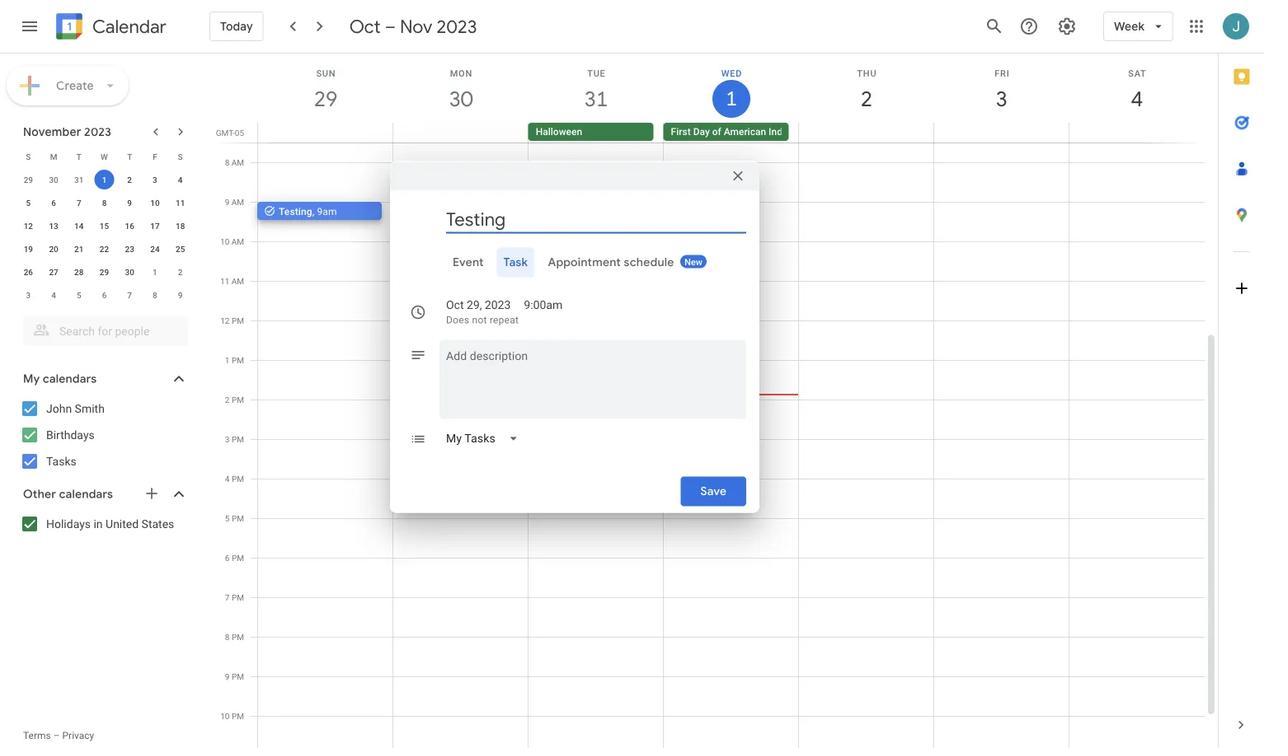 Task type: describe. For each thing, give the bounding box(es) containing it.
first day of american indian heritage month button
[[664, 123, 867, 141]]

pm for 1 pm
[[232, 355, 244, 365]]

october 29 element
[[18, 170, 38, 190]]

december 6 element
[[94, 285, 114, 305]]

sun 29
[[313, 68, 336, 113]]

14
[[74, 221, 84, 231]]

appointment
[[548, 255, 621, 270]]

4 down the 27 element
[[51, 290, 56, 300]]

settings menu image
[[1057, 16, 1077, 36]]

1 link
[[713, 80, 750, 118]]

30 for 30 element
[[125, 267, 134, 277]]

30 link
[[442, 80, 480, 118]]

14 element
[[69, 216, 89, 236]]

thu
[[857, 68, 877, 78]]

12 element
[[18, 216, 38, 236]]

26 element
[[18, 262, 38, 282]]

4 link
[[1118, 80, 1156, 118]]

sat
[[1128, 68, 1147, 78]]

does
[[446, 315, 469, 326]]

w
[[101, 152, 108, 162]]

row containing halloween
[[251, 123, 1218, 143]]

9 am
[[225, 197, 244, 207]]

16 element
[[120, 216, 140, 236]]

privacy
[[62, 731, 94, 742]]

first day of american indian heritage month
[[671, 126, 867, 138]]

john
[[46, 402, 72, 416]]

row containing 19
[[16, 238, 193, 261]]

gmt-05
[[216, 128, 244, 138]]

9am
[[317, 206, 337, 217]]

pm for 10 pm
[[232, 712, 244, 722]]

– for oct
[[385, 15, 396, 38]]

2 up '3 pm'
[[225, 395, 230, 405]]

22 element
[[94, 239, 114, 259]]

20
[[49, 244, 58, 254]]

27
[[49, 267, 58, 277]]

november 2023
[[23, 125, 111, 139]]

9 up 16 element
[[127, 198, 132, 208]]

grid containing 29
[[211, 54, 1218, 749]]

20 element
[[44, 239, 64, 259]]

10 am
[[220, 237, 244, 247]]

3 down f
[[153, 175, 157, 185]]

pm for 12 pm
[[232, 316, 244, 326]]

united
[[106, 517, 139, 531]]

30 inside mon 30
[[448, 85, 472, 113]]

terms link
[[23, 731, 51, 742]]

2 vertical spatial 2023
[[485, 299, 511, 312]]

new element
[[680, 255, 707, 268]]

main drawer image
[[20, 16, 40, 36]]

november 2023 grid
[[16, 145, 193, 307]]

today
[[220, 19, 253, 34]]

18 element
[[170, 216, 190, 236]]

6 for 'december 6' element
[[102, 290, 107, 300]]

first
[[671, 126, 691, 138]]

halloween button
[[528, 123, 654, 141]]

5 pm
[[225, 514, 244, 524]]

day
[[693, 126, 710, 138]]

gmt-
[[216, 128, 235, 138]]

other calendars
[[23, 487, 113, 502]]

terms
[[23, 731, 51, 742]]

other
[[23, 487, 56, 502]]

schedule
[[624, 255, 674, 270]]

10 for 10 pm
[[220, 712, 230, 722]]

0 vertical spatial 2023
[[437, 15, 477, 38]]

december 8 element
[[145, 285, 165, 305]]

thu 2
[[857, 68, 877, 113]]

mon 30
[[448, 68, 473, 113]]

calendars for my calendars
[[43, 372, 97, 387]]

6 for 6 pm
[[225, 553, 230, 563]]

13
[[49, 221, 58, 231]]

1, today element
[[94, 170, 114, 190]]

week button
[[1104, 7, 1174, 46]]

oct – nov 2023
[[349, 15, 477, 38]]

15 element
[[94, 216, 114, 236]]

mon
[[450, 68, 473, 78]]

repeat
[[490, 315, 519, 326]]

Search for people text field
[[33, 317, 178, 346]]

26
[[24, 267, 33, 277]]

appointment schedule
[[548, 255, 674, 270]]

10 for 10 am
[[220, 237, 229, 247]]

calendar
[[92, 15, 166, 38]]

oct for oct – nov 2023
[[349, 15, 381, 38]]

24 element
[[145, 239, 165, 259]]

22
[[100, 244, 109, 254]]

1 for 1, today element
[[102, 175, 107, 185]]

0 vertical spatial 7
[[77, 198, 81, 208]]

11 for 11 am
[[220, 276, 229, 286]]

10 pm
[[220, 712, 244, 722]]

1 horizontal spatial 31
[[583, 85, 607, 113]]

1 for december 1 element at the left of page
[[153, 267, 157, 277]]

nov
[[400, 15, 432, 38]]

row containing 26
[[16, 261, 193, 284]]

my
[[23, 372, 40, 387]]

sat 4
[[1128, 68, 1147, 113]]

12 pm
[[220, 316, 244, 326]]

2 s from the left
[[178, 152, 183, 162]]

1 cell
[[92, 168, 117, 191]]

29 for 29 element
[[100, 267, 109, 277]]

6 pm
[[225, 553, 244, 563]]

16
[[125, 221, 134, 231]]

wed
[[721, 68, 742, 78]]

month
[[839, 126, 867, 138]]

december 9 element
[[170, 285, 190, 305]]

pm for 3 pm
[[232, 435, 244, 445]]

halloween
[[536, 126, 582, 138]]

december 7 element
[[120, 285, 140, 305]]

of
[[712, 126, 721, 138]]

9:00am
[[524, 299, 563, 312]]

in
[[94, 517, 103, 531]]

Add description text field
[[440, 347, 746, 406]]

fri
[[995, 68, 1010, 78]]

8 up 15 element
[[102, 198, 107, 208]]

3 inside fri 3
[[995, 85, 1007, 113]]

3 link
[[983, 80, 1021, 118]]

30 element
[[120, 262, 140, 282]]

,
[[312, 206, 315, 217]]

21 element
[[69, 239, 89, 259]]

9 for 9 pm
[[225, 672, 230, 682]]

calendar element
[[53, 10, 166, 46]]

november
[[23, 125, 81, 139]]

american
[[724, 126, 766, 138]]

7 for 7 pm
[[225, 593, 230, 603]]

31 link
[[577, 80, 615, 118]]

9 for december 9 element
[[178, 290, 183, 300]]

1 inside wed 1
[[725, 86, 736, 112]]

13 element
[[44, 216, 64, 236]]

does not repeat
[[446, 315, 519, 326]]

testing , 9am
[[279, 206, 337, 217]]

25 element
[[170, 239, 190, 259]]

17
[[150, 221, 160, 231]]

2 inside "element"
[[178, 267, 183, 277]]

2 right 1 cell
[[127, 175, 132, 185]]

am for 8 am
[[232, 158, 244, 167]]



Task type: locate. For each thing, give the bounding box(es) containing it.
event button
[[446, 248, 490, 278]]

8 down december 1 element at the left of page
[[153, 290, 157, 300]]

1 vertical spatial 31
[[74, 175, 84, 185]]

pm down 8 pm
[[232, 672, 244, 682]]

1 horizontal spatial 30
[[125, 267, 134, 277]]

december 4 element
[[44, 285, 64, 305]]

– right terms
[[53, 731, 60, 742]]

10 pm from the top
[[232, 672, 244, 682]]

1 vertical spatial 2023
[[84, 125, 111, 139]]

4
[[1130, 85, 1142, 113], [178, 175, 183, 185], [51, 290, 56, 300], [225, 474, 230, 484]]

calendars up in
[[59, 487, 113, 502]]

24
[[150, 244, 160, 254]]

testing
[[279, 206, 312, 217]]

1 vertical spatial –
[[53, 731, 60, 742]]

11 for 11
[[176, 198, 185, 208]]

am for 10 am
[[232, 237, 244, 247]]

2 link
[[848, 80, 886, 118]]

29 down the 22 at the top left of the page
[[100, 267, 109, 277]]

7 pm
[[225, 593, 244, 603]]

29 link
[[307, 80, 345, 118]]

row containing 29
[[16, 168, 193, 191]]

11 up 18 at the top left of the page
[[176, 198, 185, 208]]

create button
[[7, 66, 129, 106]]

am
[[232, 158, 244, 167], [232, 197, 244, 207], [232, 237, 244, 247], [232, 276, 244, 286]]

am down 05 at the left of page
[[232, 158, 244, 167]]

2023
[[437, 15, 477, 38], [84, 125, 111, 139], [485, 299, 511, 312]]

30 inside october 30 element
[[49, 175, 58, 185]]

31 right october 30 element
[[74, 175, 84, 185]]

row down 29 element
[[16, 284, 193, 307]]

4 am from the top
[[232, 276, 244, 286]]

29,
[[467, 299, 482, 312]]

t left f
[[127, 152, 132, 162]]

1 down wed
[[725, 86, 736, 112]]

None field
[[440, 424, 532, 454]]

12
[[24, 221, 33, 231], [220, 316, 230, 326]]

sun
[[316, 68, 336, 78]]

17 element
[[145, 216, 165, 236]]

row group containing 29
[[16, 168, 193, 307]]

pm for 4 pm
[[232, 474, 244, 484]]

2023 right nov
[[437, 15, 477, 38]]

3 am from the top
[[232, 237, 244, 247]]

9 down december 2 "element"
[[178, 290, 183, 300]]

1 horizontal spatial –
[[385, 15, 396, 38]]

27 element
[[44, 262, 64, 282]]

december 1 element
[[145, 262, 165, 282]]

5 down 28 element
[[77, 290, 81, 300]]

t up october 31 element
[[76, 152, 81, 162]]

pm up 8 pm
[[232, 593, 244, 603]]

2 horizontal spatial 29
[[313, 85, 336, 113]]

pm up 6 pm
[[232, 514, 244, 524]]

row group
[[16, 168, 193, 307]]

1 t from the left
[[76, 152, 81, 162]]

25
[[176, 244, 185, 254]]

0 horizontal spatial –
[[53, 731, 60, 742]]

fri 3
[[995, 68, 1010, 113]]

1 vertical spatial 29
[[24, 175, 33, 185]]

row up 22 'element'
[[16, 214, 193, 238]]

pm up 9 pm
[[232, 633, 244, 642]]

9
[[225, 197, 229, 207], [127, 198, 132, 208], [178, 290, 183, 300], [225, 672, 230, 682]]

2 horizontal spatial 30
[[448, 85, 472, 113]]

7 inside december 7 element
[[127, 290, 132, 300]]

6 down october 30 element
[[51, 198, 56, 208]]

5 inside grid
[[225, 514, 230, 524]]

0 horizontal spatial 12
[[24, 221, 33, 231]]

pm down 9 pm
[[232, 712, 244, 722]]

task button
[[497, 248, 535, 278]]

2 horizontal spatial 2023
[[485, 299, 511, 312]]

t
[[76, 152, 81, 162], [127, 152, 132, 162]]

19
[[24, 244, 33, 254]]

0 vertical spatial 5
[[26, 198, 31, 208]]

row down 1 link
[[251, 123, 1218, 143]]

2 vertical spatial 10
[[220, 712, 230, 722]]

0 horizontal spatial 30
[[49, 175, 58, 185]]

29 down sun on the top
[[313, 85, 336, 113]]

0 horizontal spatial 31
[[74, 175, 84, 185]]

2 t from the left
[[127, 152, 132, 162]]

9 up 10 pm
[[225, 672, 230, 682]]

11
[[176, 198, 185, 208], [220, 276, 229, 286]]

1 inside cell
[[102, 175, 107, 185]]

Add title text field
[[446, 207, 746, 232]]

1 down 12 pm
[[225, 355, 230, 365]]

calendars inside other calendars dropdown button
[[59, 487, 113, 502]]

pm down 5 pm
[[232, 553, 244, 563]]

28
[[74, 267, 84, 277]]

2 down thu
[[860, 85, 872, 113]]

2 horizontal spatial 6
[[225, 553, 230, 563]]

task
[[504, 255, 528, 270]]

0 horizontal spatial 29
[[24, 175, 33, 185]]

9 up 10 am
[[225, 197, 229, 207]]

pm for 5 pm
[[232, 514, 244, 524]]

30 for october 30 element
[[49, 175, 58, 185]]

1 vertical spatial calendars
[[59, 487, 113, 502]]

1 vertical spatial 5
[[77, 290, 81, 300]]

not
[[472, 315, 487, 326]]

8 down the 7 pm
[[225, 633, 230, 642]]

12 for 12 pm
[[220, 316, 230, 326]]

4 inside the sat 4
[[1130, 85, 1142, 113]]

pm up 1 pm
[[232, 316, 244, 326]]

6 down 5 pm
[[225, 553, 230, 563]]

m
[[50, 152, 57, 162]]

10 up 11 am
[[220, 237, 229, 247]]

row down 1, today element
[[16, 191, 193, 214]]

holidays in united states
[[46, 517, 174, 531]]

1 horizontal spatial s
[[178, 152, 183, 162]]

4 pm from the top
[[232, 435, 244, 445]]

1 vertical spatial 6
[[102, 290, 107, 300]]

october 31 element
[[69, 170, 89, 190]]

row containing 3
[[16, 284, 193, 307]]

1 horizontal spatial 7
[[127, 290, 132, 300]]

pm down '3 pm'
[[232, 474, 244, 484]]

8 for december 8 "element" on the top of the page
[[153, 290, 157, 300]]

s
[[26, 152, 31, 162], [178, 152, 183, 162]]

4 cell from the left
[[934, 123, 1069, 143]]

am up 12 pm
[[232, 276, 244, 286]]

30 down m
[[49, 175, 58, 185]]

11 element
[[170, 193, 190, 213]]

my calendars
[[23, 372, 97, 387]]

pm up 2 pm
[[232, 355, 244, 365]]

0 vertical spatial 31
[[583, 85, 607, 113]]

grid
[[211, 54, 1218, 749]]

2 pm from the top
[[232, 355, 244, 365]]

pm up 4 pm
[[232, 435, 244, 445]]

3 pm from the top
[[232, 395, 244, 405]]

5 down october 29 element
[[26, 198, 31, 208]]

4 up 5 pm
[[225, 474, 230, 484]]

2 vertical spatial 30
[[125, 267, 134, 277]]

row down 22 'element'
[[16, 261, 193, 284]]

5 for december 5 element
[[77, 290, 81, 300]]

0 vertical spatial 6
[[51, 198, 56, 208]]

6 down 29 element
[[102, 290, 107, 300]]

11 pm from the top
[[232, 712, 244, 722]]

0 horizontal spatial 2023
[[84, 125, 111, 139]]

0 horizontal spatial t
[[76, 152, 81, 162]]

terms – privacy
[[23, 731, 94, 742]]

2 horizontal spatial 7
[[225, 593, 230, 603]]

31 down tue
[[583, 85, 607, 113]]

1 horizontal spatial tab list
[[1219, 54, 1264, 703]]

1 horizontal spatial t
[[127, 152, 132, 162]]

7 down 30 element
[[127, 290, 132, 300]]

row containing 12
[[16, 214, 193, 238]]

create
[[56, 78, 94, 93]]

1 for 1 pm
[[225, 355, 230, 365]]

new
[[685, 257, 703, 268]]

2 vertical spatial 5
[[225, 514, 230, 524]]

3 cell from the left
[[799, 123, 934, 143]]

row containing 5
[[16, 191, 193, 214]]

7 inside grid
[[225, 593, 230, 603]]

10 inside row
[[150, 198, 160, 208]]

8 inside "element"
[[153, 290, 157, 300]]

tab list containing event
[[403, 248, 746, 278]]

5
[[26, 198, 31, 208], [77, 290, 81, 300], [225, 514, 230, 524]]

3 up 4 pm
[[225, 435, 230, 445]]

28 element
[[69, 262, 89, 282]]

6 pm from the top
[[232, 514, 244, 524]]

2 horizontal spatial 5
[[225, 514, 230, 524]]

2 up december 9 element
[[178, 267, 183, 277]]

row down 15 element
[[16, 238, 193, 261]]

15
[[100, 221, 109, 231]]

0 vertical spatial 29
[[313, 85, 336, 113]]

2023 up repeat
[[485, 299, 511, 312]]

8 am
[[225, 158, 244, 167]]

– left nov
[[385, 15, 396, 38]]

tue
[[587, 68, 606, 78]]

31 inside row group
[[74, 175, 84, 185]]

2 cell from the left
[[393, 123, 528, 143]]

29 left october 30 element
[[24, 175, 33, 185]]

oct 29, 2023
[[446, 299, 511, 312]]

0 horizontal spatial 5
[[26, 198, 31, 208]]

9 for 9 am
[[225, 197, 229, 207]]

birthdays
[[46, 428, 95, 442]]

oct for oct 29, 2023
[[446, 299, 464, 312]]

2 vertical spatial 7
[[225, 593, 230, 603]]

0 horizontal spatial oct
[[349, 15, 381, 38]]

cell down '30' link
[[393, 123, 528, 143]]

calendar heading
[[89, 15, 166, 38]]

12 down 11 am
[[220, 316, 230, 326]]

12 up 19
[[24, 221, 33, 231]]

11 down 10 am
[[220, 276, 229, 286]]

oct up the does
[[446, 299, 464, 312]]

12 inside row group
[[24, 221, 33, 231]]

calendars for other calendars
[[59, 487, 113, 502]]

am down 9 am
[[232, 237, 244, 247]]

2 pm
[[225, 395, 244, 405]]

30 down 23 at left top
[[125, 267, 134, 277]]

0 vertical spatial 10
[[150, 198, 160, 208]]

3 down 26 element
[[26, 290, 31, 300]]

11 inside row group
[[176, 198, 185, 208]]

18
[[176, 221, 185, 231]]

row
[[251, 123, 1218, 143], [16, 145, 193, 168], [16, 168, 193, 191], [16, 191, 193, 214], [16, 214, 193, 238], [16, 238, 193, 261], [16, 261, 193, 284], [16, 284, 193, 307]]

1 vertical spatial oct
[[446, 299, 464, 312]]

23 element
[[120, 239, 140, 259]]

pm for 9 pm
[[232, 672, 244, 682]]

1 horizontal spatial 5
[[77, 290, 81, 300]]

29
[[313, 85, 336, 113], [24, 175, 33, 185], [100, 267, 109, 277]]

4 up 11 element
[[178, 175, 183, 185]]

s right f
[[178, 152, 183, 162]]

– for terms
[[53, 731, 60, 742]]

1 down "w"
[[102, 175, 107, 185]]

smith
[[75, 402, 105, 416]]

1 vertical spatial 7
[[127, 290, 132, 300]]

0 vertical spatial 30
[[448, 85, 472, 113]]

5 cell from the left
[[1069, 123, 1204, 143]]

30
[[448, 85, 472, 113], [49, 175, 58, 185], [125, 267, 134, 277]]

8 for 8 pm
[[225, 633, 230, 642]]

1 vertical spatial 12
[[220, 316, 230, 326]]

10 element
[[145, 193, 165, 213]]

pm for 2 pm
[[232, 395, 244, 405]]

2 vertical spatial 6
[[225, 553, 230, 563]]

0 horizontal spatial tab list
[[403, 248, 746, 278]]

9 pm from the top
[[232, 633, 244, 642]]

am for 11 am
[[232, 276, 244, 286]]

1 horizontal spatial 11
[[220, 276, 229, 286]]

0 horizontal spatial s
[[26, 152, 31, 162]]

8 for 8 am
[[225, 158, 229, 167]]

7 pm from the top
[[232, 553, 244, 563]]

0 horizontal spatial 11
[[176, 198, 185, 208]]

calendars inside my calendars dropdown button
[[43, 372, 97, 387]]

12 for 12
[[24, 221, 33, 231]]

1 horizontal spatial oct
[[446, 299, 464, 312]]

–
[[385, 15, 396, 38], [53, 731, 60, 742]]

1 pm
[[225, 355, 244, 365]]

row down "w"
[[16, 168, 193, 191]]

my calendars button
[[3, 366, 205, 393]]

7 for december 7 element
[[127, 290, 132, 300]]

0 vertical spatial oct
[[349, 15, 381, 38]]

0 vertical spatial 11
[[176, 198, 185, 208]]

21
[[74, 244, 84, 254]]

tue 31
[[583, 68, 607, 113]]

october 30 element
[[44, 170, 64, 190]]

cell down 29 link
[[258, 123, 393, 143]]

0 vertical spatial 12
[[24, 221, 33, 231]]

1 cell from the left
[[258, 123, 393, 143]]

pm up '3 pm'
[[232, 395, 244, 405]]

pm
[[232, 316, 244, 326], [232, 355, 244, 365], [232, 395, 244, 405], [232, 435, 244, 445], [232, 474, 244, 484], [232, 514, 244, 524], [232, 553, 244, 563], [232, 593, 244, 603], [232, 633, 244, 642], [232, 672, 244, 682], [232, 712, 244, 722]]

2023 up "w"
[[84, 125, 111, 139]]

am down 8 am
[[232, 197, 244, 207]]

0 vertical spatial calendars
[[43, 372, 97, 387]]

30 down mon
[[448, 85, 472, 113]]

december 5 element
[[69, 285, 89, 305]]

1 am from the top
[[232, 158, 244, 167]]

29 for october 29 element
[[24, 175, 33, 185]]

add other calendars image
[[143, 486, 160, 502]]

tab list
[[1219, 54, 1264, 703], [403, 248, 746, 278]]

5 down 4 pm
[[225, 514, 230, 524]]

2 vertical spatial 29
[[100, 267, 109, 277]]

5 for 5 pm
[[225, 514, 230, 524]]

1 vertical spatial 11
[[220, 276, 229, 286]]

1 s from the left
[[26, 152, 31, 162]]

7 down october 31 element
[[77, 198, 81, 208]]

today button
[[209, 7, 264, 46]]

cell down 3 link
[[934, 123, 1069, 143]]

7
[[77, 198, 81, 208], [127, 290, 132, 300], [225, 593, 230, 603]]

19 element
[[18, 239, 38, 259]]

1 vertical spatial 10
[[220, 237, 229, 247]]

1 horizontal spatial 6
[[102, 290, 107, 300]]

8 pm
[[225, 633, 244, 642]]

privacy link
[[62, 731, 94, 742]]

29 element
[[94, 262, 114, 282]]

6
[[51, 198, 56, 208], [102, 290, 107, 300], [225, 553, 230, 563]]

10 up 17
[[150, 198, 160, 208]]

4 down sat
[[1130, 85, 1142, 113]]

cell down 4 link
[[1069, 123, 1204, 143]]

oct left nov
[[349, 15, 381, 38]]

am for 9 am
[[232, 197, 244, 207]]

8 pm from the top
[[232, 593, 244, 603]]

f
[[153, 152, 157, 162]]

0 vertical spatial –
[[385, 15, 396, 38]]

30 inside 30 element
[[125, 267, 134, 277]]

8 down gmt-
[[225, 158, 229, 167]]

1 up december 8 "element" on the top of the page
[[153, 267, 157, 277]]

2 inside thu 2
[[860, 85, 872, 113]]

1 horizontal spatial 2023
[[437, 15, 477, 38]]

pm for 7 pm
[[232, 593, 244, 603]]

pm for 8 pm
[[232, 633, 244, 642]]

week
[[1114, 19, 1145, 34]]

indian
[[769, 126, 796, 138]]

0 horizontal spatial 7
[[77, 198, 81, 208]]

pm for 6 pm
[[232, 553, 244, 563]]

oct
[[349, 15, 381, 38], [446, 299, 464, 312]]

cell
[[258, 123, 393, 143], [393, 123, 528, 143], [799, 123, 934, 143], [934, 123, 1069, 143], [1069, 123, 1204, 143]]

december 2 element
[[170, 262, 190, 282]]

heritage
[[798, 126, 836, 138]]

2 am from the top
[[232, 197, 244, 207]]

calendars up john smith
[[43, 372, 97, 387]]

3 down fri
[[995, 85, 1007, 113]]

1 vertical spatial 30
[[49, 175, 58, 185]]

0 horizontal spatial 6
[[51, 198, 56, 208]]

states
[[142, 517, 174, 531]]

None search field
[[0, 310, 205, 346]]

1 horizontal spatial 29
[[100, 267, 109, 277]]

my calendars list
[[3, 396, 205, 475]]

1 pm from the top
[[232, 316, 244, 326]]

cell down 2 link
[[799, 123, 934, 143]]

december 3 element
[[18, 285, 38, 305]]

5 pm from the top
[[232, 474, 244, 484]]

10 for 10
[[150, 198, 160, 208]]

10 down 9 pm
[[220, 712, 230, 722]]

11 am
[[220, 276, 244, 286]]

3 pm
[[225, 435, 244, 445]]

s up october 29 element
[[26, 152, 31, 162]]

7 up 8 pm
[[225, 593, 230, 603]]

row up 1, today element
[[16, 145, 193, 168]]

1 horizontal spatial 12
[[220, 316, 230, 326]]

row containing s
[[16, 145, 193, 168]]



Task type: vqa. For each thing, say whether or not it's contained in the screenshot.
December 5 element
yes



